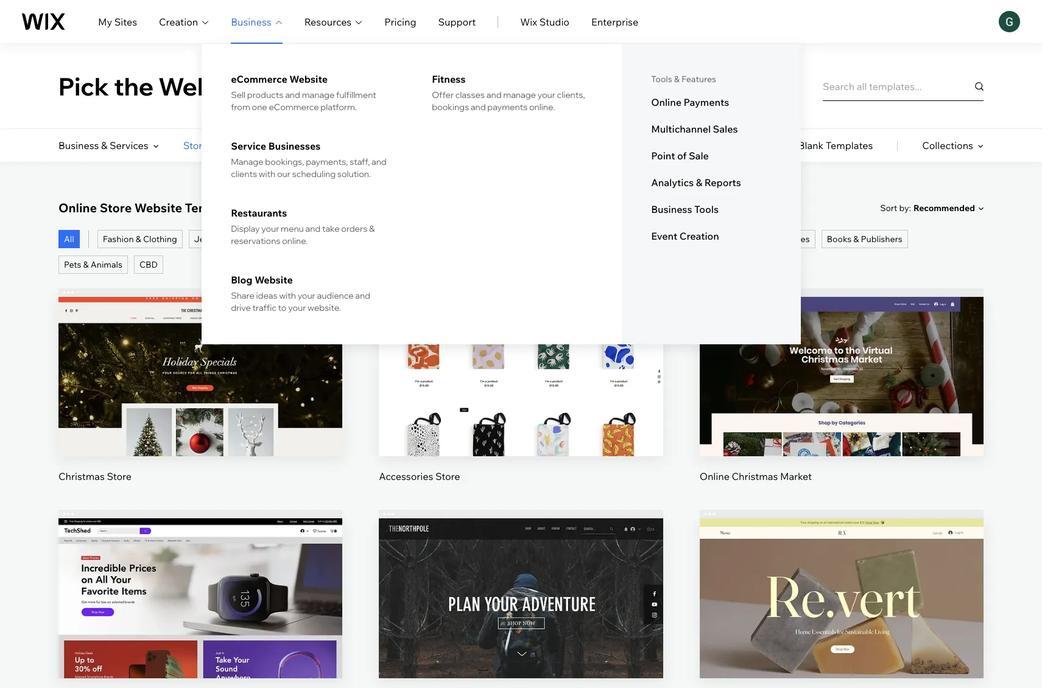 Task type: vqa. For each thing, say whether or not it's contained in the screenshot.
About
no



Task type: describe. For each thing, give the bounding box(es) containing it.
home
[[367, 234, 391, 245]]

store for accessories store
[[435, 471, 460, 483]]

recommended
[[914, 203, 975, 214]]

enterprise link
[[591, 14, 638, 29]]

view for online store website templates - home goods store image view popup button
[[830, 616, 853, 628]]

the
[[114, 71, 154, 101]]

online. inside 'fitness offer classes and manage your clients, bookings and payments online.'
[[529, 102, 555, 113]]

fitness offer classes and manage your clients, bookings and payments online.
[[432, 73, 585, 113]]

2 christmas from the left
[[732, 471, 778, 483]]

community
[[315, 139, 369, 152]]

& for arts & crafts
[[318, 234, 324, 245]]

sports
[[603, 234, 630, 245]]

online store website templates - electronics store image
[[58, 519, 342, 679]]

accessories store group
[[379, 289, 663, 484]]

scheduling
[[292, 169, 336, 180]]

clothing
[[143, 234, 177, 245]]

event creation link
[[651, 230, 772, 242]]

online. inside restaurants display your menu and take orders & reservations online.
[[282, 236, 308, 247]]

payments
[[684, 96, 729, 108]]

edit button for online store website templates - online christmas market image
[[813, 344, 870, 373]]

event
[[651, 230, 677, 242]]

sports & outdoors
[[603, 234, 678, 245]]

online payments link
[[651, 96, 772, 108]]

view for view popup button inside christmas store group
[[189, 394, 212, 406]]

business button
[[231, 14, 282, 29]]

online store website templates - online christmas market image
[[700, 297, 984, 457]]

creative
[[243, 139, 281, 152]]

pick
[[58, 71, 109, 101]]

support link
[[438, 14, 476, 29]]

fashion & clothing
[[103, 234, 177, 245]]

blog website share ideas with your audience and drive traffic to your website.
[[231, 274, 370, 314]]

jewelry
[[194, 234, 226, 245]]

cbd link
[[134, 256, 163, 274]]

online store website templates
[[58, 200, 245, 216]]

market
[[780, 471, 812, 483]]

animals
[[91, 259, 122, 270]]

edit button for online store website templates - electronics store "image"
[[172, 566, 229, 595]]

jewelry & accessories
[[194, 234, 283, 245]]

love
[[425, 71, 482, 101]]

online store website templates - accessories store image
[[379, 297, 663, 457]]

kids
[[756, 234, 773, 245]]

edit for online store website templates - home goods store image
[[832, 575, 851, 587]]

your right "to"
[[288, 303, 306, 314]]

resources
[[304, 16, 352, 28]]

ecommerce website link
[[231, 73, 392, 85]]

you
[[377, 71, 420, 101]]

publishers
[[861, 234, 902, 245]]

& for sports & outdoors
[[632, 234, 638, 245]]

online christmas market group
[[700, 289, 984, 484]]

restaurants display your menu and take orders & reservations online.
[[231, 207, 375, 247]]

website.
[[308, 303, 341, 314]]

& for jewelry & accessories
[[228, 234, 233, 245]]

website inside blog website share ideas with your audience and drive traffic to your website.
[[255, 274, 293, 286]]

one
[[252, 102, 267, 113]]

pricing
[[384, 16, 416, 28]]

businesses
[[268, 140, 320, 152]]

bookings
[[432, 102, 469, 113]]

service businesses manage bookings, payments, staff, and clients with our scheduling solution.
[[231, 140, 387, 180]]

categories. use the left and right arrow keys to navigate the menu element
[[0, 129, 1042, 162]]

and inside blog website share ideas with your audience and drive traffic to your website.
[[355, 291, 370, 301]]

view button for online store website templates - home goods store image
[[813, 607, 870, 637]]

business tools link
[[651, 203, 772, 216]]

multichannel
[[651, 123, 711, 135]]

1 christmas from the left
[[58, 471, 105, 483]]

decor
[[401, 234, 424, 245]]

website up the clothing on the top of page
[[134, 200, 182, 216]]

analytics & reports link
[[651, 177, 772, 189]]

support
[[438, 16, 476, 28]]

christmas store group
[[58, 289, 342, 484]]

view button for online store website templates - christmas store "image"
[[172, 386, 229, 415]]

analytics
[[651, 177, 694, 189]]

clients
[[231, 169, 257, 180]]

& for pets & animals
[[83, 259, 89, 270]]

your inside restaurants display your menu and take orders & reservations online.
[[261, 224, 279, 234]]

christmas store
[[58, 471, 132, 483]]

online for online store website templates
[[58, 200, 97, 216]]

arts
[[300, 234, 316, 245]]

templates for blank templates
[[826, 139, 873, 152]]

& for fashion & clothing
[[136, 234, 141, 245]]

business for business tools
[[651, 203, 692, 216]]

generic categories element
[[688, 129, 984, 162]]

studio
[[539, 16, 569, 28]]

blank templates
[[798, 139, 873, 152]]

and inside restaurants display your menu and take orders & reservations online.
[[305, 224, 320, 234]]

0 vertical spatial ecommerce
[[231, 73, 287, 85]]

0 vertical spatial tools
[[651, 74, 672, 85]]

pick the website template you love
[[58, 71, 482, 101]]

our
[[277, 169, 290, 180]]

service
[[231, 140, 266, 152]]

by:
[[899, 202, 911, 213]]

restaurants
[[231, 207, 287, 219]]

fitness link
[[432, 73, 593, 85]]

categories by subject element
[[58, 129, 435, 162]]

0 horizontal spatial templates
[[185, 200, 245, 216]]

audience
[[317, 291, 354, 301]]

& for home & decor
[[393, 234, 399, 245]]

fulfillment
[[336, 90, 376, 100]]

creation button
[[159, 14, 209, 29]]

view for view popup button in online christmas market group
[[830, 394, 853, 406]]

kids & babies
[[756, 234, 810, 245]]

accessories inside group
[[379, 471, 433, 483]]

resources button
[[304, 14, 363, 29]]

edit button for online store website templates - backpack store image
[[492, 566, 550, 595]]

0 horizontal spatial accessories
[[235, 234, 283, 245]]

online store website templates - christmas store image
[[58, 297, 342, 457]]

view for view popup button associated with online store website templates - electronics store "image"
[[189, 616, 212, 628]]

sales
[[713, 123, 738, 135]]

with inside service businesses manage bookings, payments, staff, and clients with our scheduling solution.
[[259, 169, 275, 180]]

online store website templates - backpack store image
[[379, 519, 663, 679]]

to
[[278, 303, 287, 314]]

books & publishers
[[827, 234, 902, 245]]

& for analytics & reports
[[696, 177, 702, 189]]

& inside restaurants display your menu and take orders & reservations online.
[[369, 224, 375, 234]]

sites
[[114, 16, 137, 28]]

traffic
[[252, 303, 276, 314]]

store inside categories by subject element
[[183, 139, 208, 152]]

display
[[231, 224, 260, 234]]

online payments
[[651, 96, 729, 108]]

fashion
[[103, 234, 134, 245]]

edit button for online store website templates - accessories store image
[[492, 344, 550, 373]]

& for books & publishers
[[853, 234, 859, 245]]

manage
[[231, 157, 263, 167]]



Task type: locate. For each thing, give the bounding box(es) containing it.
pets
[[64, 259, 81, 270]]

creation inside the business group
[[680, 230, 719, 242]]

view button for online store website templates - backpack store image
[[492, 607, 550, 637]]

blog
[[231, 274, 252, 286]]

0 horizontal spatial manage
[[302, 90, 335, 100]]

and down ecommerce website link
[[285, 90, 300, 100]]

templates up jewelry at the left top of the page
[[185, 200, 245, 216]]

view button for online store website templates - online christmas market image
[[813, 386, 870, 415]]

wix
[[520, 16, 537, 28]]

and
[[285, 90, 300, 100], [486, 90, 502, 100], [471, 102, 486, 113], [371, 157, 387, 167], [305, 224, 320, 234], [355, 291, 370, 301]]

edit button for online store website templates - home goods store image
[[813, 566, 870, 595]]

fashion & clothing link
[[97, 230, 183, 248]]

edit inside online christmas market group
[[832, 353, 851, 365]]

1 horizontal spatial all
[[688, 139, 699, 152]]

with up "to"
[[279, 291, 296, 301]]

1 vertical spatial creation
[[680, 230, 719, 242]]

1 vertical spatial business
[[58, 139, 99, 152]]

edit button inside online christmas market group
[[813, 344, 870, 373]]

0 horizontal spatial online.
[[282, 236, 308, 247]]

point
[[651, 150, 675, 162]]

and inside ecommerce website sell products and manage fulfillment from one ecommerce platform.
[[285, 90, 300, 100]]

bookings,
[[265, 157, 304, 167]]

1 horizontal spatial manage
[[503, 90, 536, 100]]

ecommerce up products
[[231, 73, 287, 85]]

take
[[322, 224, 340, 234]]

1 vertical spatial tools
[[694, 203, 719, 216]]

None search field
[[823, 72, 984, 101]]

templates for all templates
[[702, 139, 749, 152]]

event creation
[[651, 230, 719, 242]]

home & decor link
[[361, 230, 430, 248]]

store
[[183, 139, 208, 152], [100, 200, 132, 216], [107, 471, 132, 483], [435, 471, 460, 483]]

view button for online store website templates - electronics store "image"
[[172, 607, 229, 637]]

templates down sales
[[702, 139, 749, 152]]

manage inside ecommerce website sell products and manage fulfillment from one ecommerce platform.
[[302, 90, 335, 100]]

website up "platform."
[[289, 73, 328, 85]]

view button inside online christmas market group
[[813, 386, 870, 415]]

templates right blank
[[826, 139, 873, 152]]

& left reports
[[696, 177, 702, 189]]

all templates link
[[688, 129, 749, 162]]

1 horizontal spatial accessories
[[379, 471, 433, 483]]

with left our
[[259, 169, 275, 180]]

online. right payments
[[529, 102, 555, 113]]

& right fashion
[[136, 234, 141, 245]]

business inside categories by subject element
[[58, 139, 99, 152]]

1 horizontal spatial business
[[231, 16, 271, 28]]

& right kids
[[775, 234, 781, 245]]

and down the classes
[[471, 102, 486, 113]]

1 vertical spatial ecommerce
[[269, 102, 319, 113]]

0 horizontal spatial creation
[[159, 16, 198, 28]]

outdoors
[[640, 234, 678, 245]]

enterprise
[[591, 16, 638, 28]]

& inside books & publishers link
[[853, 234, 859, 245]]

ecommerce down template
[[269, 102, 319, 113]]

analytics & reports
[[651, 177, 741, 189]]

edit inside accessories store group
[[512, 353, 530, 365]]

of
[[677, 150, 687, 162]]

multichannel sales
[[651, 123, 738, 135]]

business group
[[202, 44, 801, 345]]

view button inside christmas store group
[[172, 386, 229, 415]]

tools up online payments
[[651, 74, 672, 85]]

from
[[231, 102, 250, 113]]

edit button for online store website templates - christmas store "image"
[[172, 344, 229, 373]]

0 horizontal spatial with
[[259, 169, 275, 180]]

online.
[[529, 102, 555, 113], [282, 236, 308, 247]]

all for all
[[64, 234, 74, 245]]

and right audience
[[355, 291, 370, 301]]

& inside categories by subject element
[[101, 139, 107, 152]]

your left "clients,"
[[538, 90, 555, 100]]

electronics link
[[689, 230, 744, 248]]

& left "services"
[[101, 139, 107, 152]]

all up pets
[[64, 234, 74, 245]]

your up "reservations"
[[261, 224, 279, 234]]

0 vertical spatial with
[[259, 169, 275, 180]]

restaurants link
[[231, 207, 392, 219]]

& left features
[[674, 74, 680, 85]]

all right of
[[688, 139, 699, 152]]

Search search field
[[823, 72, 984, 101]]

profile image image
[[999, 11, 1020, 32]]

1 horizontal spatial with
[[279, 291, 296, 301]]

manage down ecommerce website link
[[302, 90, 335, 100]]

1 vertical spatial accessories
[[379, 471, 433, 483]]

and down 'restaurants' link
[[305, 224, 320, 234]]

& left decor
[[393, 234, 399, 245]]

and up payments
[[486, 90, 502, 100]]

2 horizontal spatial online
[[700, 471, 730, 483]]

1 horizontal spatial online
[[651, 96, 681, 108]]

2 horizontal spatial templates
[[826, 139, 873, 152]]

business for business & services
[[58, 139, 99, 152]]

view for view popup button corresponding to online store website templates - backpack store image
[[510, 616, 532, 628]]

all
[[688, 139, 699, 152], [64, 234, 74, 245]]

business inside popup button
[[231, 16, 271, 28]]

store inside accessories store group
[[435, 471, 460, 483]]

2 vertical spatial business
[[651, 203, 692, 216]]

& inside kids & babies "link"
[[775, 234, 781, 245]]

manage
[[302, 90, 335, 100], [503, 90, 536, 100]]

& inside sports & outdoors link
[[632, 234, 638, 245]]

and inside service businesses manage bookings, payments, staff, and clients with our scheduling solution.
[[371, 157, 387, 167]]

my sites
[[98, 16, 137, 28]]

jewelry & accessories link
[[189, 230, 288, 248]]

2 manage from the left
[[503, 90, 536, 100]]

& for kids & babies
[[775, 234, 781, 245]]

view inside online christmas market group
[[830, 394, 853, 406]]

ecommerce website sell products and manage fulfillment from one ecommerce platform.
[[231, 73, 376, 113]]

online for online christmas market
[[700, 471, 730, 483]]

& right books
[[853, 234, 859, 245]]

1 horizontal spatial creation
[[680, 230, 719, 242]]

1 vertical spatial all
[[64, 234, 74, 245]]

babies
[[783, 234, 810, 245]]

my
[[98, 16, 112, 28]]

& inside arts & crafts link
[[318, 234, 324, 245]]

1 horizontal spatial christmas
[[732, 471, 778, 483]]

wix studio
[[520, 16, 569, 28]]

& right arts
[[318, 234, 324, 245]]

clients,
[[557, 90, 585, 100]]

creation inside dropdown button
[[159, 16, 198, 28]]

store inside christmas store group
[[107, 471, 132, 483]]

tools & features
[[651, 74, 716, 85]]

manage up payments
[[503, 90, 536, 100]]

1 vertical spatial online
[[58, 200, 97, 216]]

1 horizontal spatial online.
[[529, 102, 555, 113]]

wix studio link
[[520, 14, 569, 29]]

business inside group
[[651, 203, 692, 216]]

0 vertical spatial online
[[651, 96, 681, 108]]

crafts
[[326, 234, 350, 245]]

online. down menu
[[282, 236, 308, 247]]

drive
[[231, 303, 251, 314]]

with inside blog website share ideas with your audience and drive traffic to your website.
[[279, 291, 296, 301]]

edit inside christmas store group
[[191, 353, 210, 365]]

all for all templates
[[688, 139, 699, 152]]

&
[[674, 74, 680, 85], [101, 139, 107, 152], [696, 177, 702, 189], [369, 224, 375, 234], [136, 234, 141, 245], [228, 234, 233, 245], [318, 234, 324, 245], [393, 234, 399, 245], [632, 234, 638, 245], [775, 234, 781, 245], [853, 234, 859, 245], [83, 259, 89, 270]]

& for business & services
[[101, 139, 107, 152]]

& inside jewelry & accessories link
[[228, 234, 233, 245]]

& right pets
[[83, 259, 89, 270]]

offer
[[432, 90, 454, 100]]

0 vertical spatial business
[[231, 16, 271, 28]]

kids & babies link
[[750, 230, 815, 248]]

platform.
[[321, 102, 357, 113]]

0 horizontal spatial online
[[58, 200, 97, 216]]

pets & animals
[[64, 259, 122, 270]]

online inside the business group
[[651, 96, 681, 108]]

1 vertical spatial with
[[279, 291, 296, 301]]

1 horizontal spatial templates
[[702, 139, 749, 152]]

0 vertical spatial accessories
[[235, 234, 283, 245]]

online inside group
[[700, 471, 730, 483]]

0 horizontal spatial business
[[58, 139, 99, 152]]

website up ideas
[[255, 274, 293, 286]]

tools up 'event creation' link
[[694, 203, 719, 216]]

0 vertical spatial all
[[688, 139, 699, 152]]

edit button inside accessories store group
[[492, 344, 550, 373]]

business for business
[[231, 16, 271, 28]]

business & services
[[58, 139, 148, 152]]

sort by:
[[880, 202, 911, 213]]

0 vertical spatial creation
[[159, 16, 198, 28]]

creation right sites at left
[[159, 16, 198, 28]]

online christmas market
[[700, 471, 812, 483]]

home & decor
[[367, 234, 424, 245]]

creation
[[159, 16, 198, 28], [680, 230, 719, 242]]

0 vertical spatial online.
[[529, 102, 555, 113]]

1 horizontal spatial tools
[[694, 203, 719, 216]]

cbd
[[139, 259, 158, 270]]

your down blog website "link" on the left top of the page
[[298, 291, 315, 301]]

features
[[681, 74, 716, 85]]

1 vertical spatial online.
[[282, 236, 308, 247]]

services
[[110, 139, 148, 152]]

reservations
[[231, 236, 280, 247]]

edit for online store website templates - accessories store image
[[512, 353, 530, 365]]

0 horizontal spatial all
[[64, 234, 74, 245]]

edit button inside christmas store group
[[172, 344, 229, 373]]

and right staff,
[[371, 157, 387, 167]]

0 horizontal spatial tools
[[651, 74, 672, 85]]

& right orders
[[369, 224, 375, 234]]

online
[[651, 96, 681, 108], [58, 200, 97, 216], [700, 471, 730, 483]]

business tools
[[651, 203, 719, 216]]

edit for online store website templates - online christmas market image
[[832, 353, 851, 365]]

sort
[[880, 202, 897, 213]]

your inside 'fitness offer classes and manage your clients, bookings and payments online.'
[[538, 90, 555, 100]]

point of sale link
[[651, 150, 772, 162]]

1 manage from the left
[[302, 90, 335, 100]]

store for online store website templates
[[100, 200, 132, 216]]

edit for online store website templates - christmas store "image"
[[191, 353, 210, 365]]

edit for online store website templates - backpack store image
[[512, 575, 530, 587]]

& for tools & features
[[674, 74, 680, 85]]

service businesses link
[[231, 140, 392, 152]]

2 vertical spatial online
[[700, 471, 730, 483]]

books
[[827, 234, 851, 245]]

share
[[231, 291, 254, 301]]

website up from
[[158, 71, 257, 101]]

products
[[247, 90, 283, 100]]

edit
[[191, 353, 210, 365], [512, 353, 530, 365], [832, 353, 851, 365], [191, 575, 210, 587], [512, 575, 530, 587], [832, 575, 851, 587]]

ideas
[[256, 291, 278, 301]]

online for online payments
[[651, 96, 681, 108]]

all inside the generic categories element
[[688, 139, 699, 152]]

view inside christmas store group
[[189, 394, 212, 406]]

website inside ecommerce website sell products and manage fulfillment from one ecommerce platform.
[[289, 73, 328, 85]]

edit for online store website templates - electronics store "image"
[[191, 575, 210, 587]]

sale
[[689, 150, 709, 162]]

& inside pets & animals link
[[83, 259, 89, 270]]

0 horizontal spatial christmas
[[58, 471, 105, 483]]

& right jewelry at the left top of the page
[[228, 234, 233, 245]]

manage inside 'fitness offer classes and manage your clients, bookings and payments online.'
[[503, 90, 536, 100]]

collections
[[922, 139, 973, 152]]

my sites link
[[98, 14, 137, 29]]

& inside fashion & clothing link
[[136, 234, 141, 245]]

website
[[158, 71, 257, 101], [289, 73, 328, 85], [134, 200, 182, 216], [255, 274, 293, 286]]

store for christmas store
[[107, 471, 132, 483]]

& right sports
[[632, 234, 638, 245]]

& inside home & decor link
[[393, 234, 399, 245]]

solution.
[[337, 169, 371, 180]]

2 horizontal spatial business
[[651, 203, 692, 216]]

arts & crafts
[[300, 234, 350, 245]]

online store website templates - home goods store image
[[700, 519, 984, 679]]

creation down business tools link
[[680, 230, 719, 242]]

accessories store
[[379, 471, 460, 483]]



